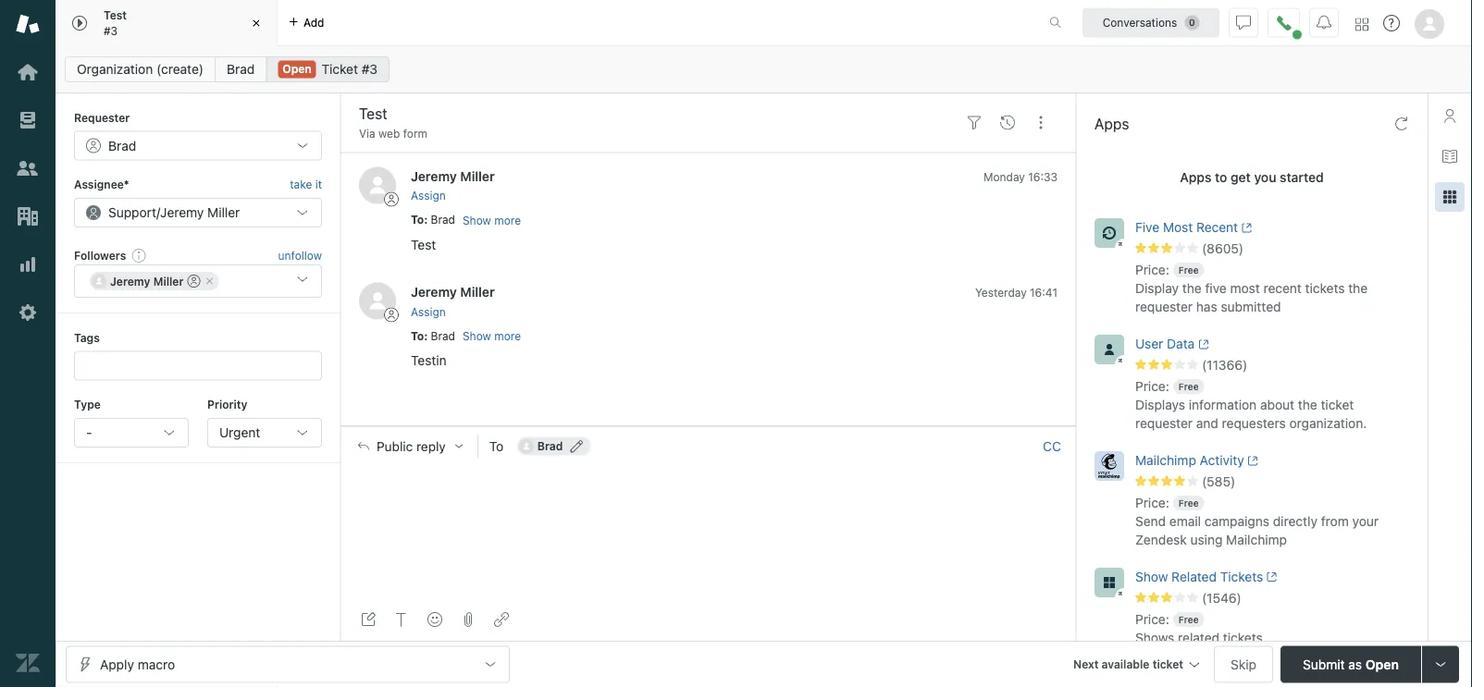 Task type: locate. For each thing, give the bounding box(es) containing it.
price: up display
[[1136, 262, 1170, 278]]

1 vertical spatial ticket
[[1153, 659, 1184, 672]]

to left klobrad84@gmail.com image
[[489, 439, 504, 454]]

reporting image
[[16, 253, 40, 277]]

ticket up organization.
[[1321, 398, 1355, 413]]

format text image
[[394, 613, 409, 628]]

1 horizontal spatial ticket
[[1321, 398, 1355, 413]]

#3 right "ticket"
[[362, 62, 378, 77]]

free up display
[[1179, 265, 1199, 275]]

price: inside 'price: free shows related tickets'
[[1136, 612, 1170, 628]]

requester down display
[[1136, 299, 1193, 315]]

(opens in a new tab) image inside five most recent link
[[1239, 222, 1253, 233]]

1 : from the top
[[424, 214, 428, 227]]

test for test
[[411, 237, 436, 252]]

mailchimp down campaigns
[[1227, 533, 1288, 548]]

2 avatar image from the top
[[359, 283, 396, 320]]

1 jeremy miller link from the top
[[411, 168, 495, 184]]

0 vertical spatial ticket
[[1321, 398, 1355, 413]]

2 to : brad show more from the top
[[411, 329, 521, 343]]

1 vertical spatial :
[[424, 329, 428, 342]]

jeremy miller link for test
[[411, 168, 495, 184]]

price:
[[1136, 262, 1170, 278], [1136, 379, 1170, 394], [1136, 496, 1170, 511], [1136, 612, 1170, 628]]

main element
[[0, 0, 56, 688]]

assignee*
[[74, 178, 129, 191]]

(585)
[[1202, 474, 1236, 490]]

2 vertical spatial show
[[1136, 570, 1169, 585]]

free inside 'price: free shows related tickets'
[[1179, 615, 1199, 625]]

2 show more button from the top
[[463, 328, 521, 345]]

: down form
[[424, 214, 428, 227]]

apply
[[100, 657, 134, 672]]

2 assign button from the top
[[411, 303, 446, 320]]

1 vertical spatial apps
[[1180, 170, 1212, 185]]

Subject field
[[355, 103, 954, 125]]

views image
[[16, 108, 40, 132]]

0 vertical spatial to : brad show more
[[411, 214, 521, 227]]

test inside conversationlabel "log"
[[411, 237, 436, 252]]

submit
[[1303, 657, 1345, 672]]

price: free shows related tickets
[[1136, 612, 1263, 646]]

- button
[[74, 418, 189, 448]]

macro
[[138, 657, 175, 672]]

assign button down form
[[411, 188, 446, 204]]

get help image
[[1384, 15, 1400, 31]]

2 : from the top
[[424, 329, 428, 342]]

five
[[1136, 220, 1160, 235]]

1 price: from the top
[[1136, 262, 1170, 278]]

organization (create)
[[77, 62, 204, 77]]

2 more from the top
[[494, 330, 521, 343]]

Monday 16:33 text field
[[984, 170, 1058, 183]]

show related tickets link
[[1136, 568, 1384, 591]]

organization (create) button
[[65, 56, 216, 82]]

price: inside price: free display the five most recent tickets the requester has submitted
[[1136, 262, 1170, 278]]

0 vertical spatial :
[[424, 214, 428, 227]]

1 horizontal spatial #3
[[362, 62, 378, 77]]

jeremy miller link for testin
[[411, 284, 495, 299]]

show more button for testin
[[463, 328, 521, 345]]

0 horizontal spatial apps
[[1095, 115, 1130, 133]]

miller inside assignee* 'element'
[[207, 205, 240, 220]]

0 horizontal spatial (opens in a new tab) image
[[1195, 339, 1210, 350]]

organizations image
[[16, 205, 40, 229]]

1 horizontal spatial apps
[[1180, 170, 1212, 185]]

tickets right 'recent'
[[1306, 281, 1345, 296]]

: for testin
[[424, 329, 428, 342]]

jeremy down info on adding followers icon on the left top of the page
[[110, 275, 150, 288]]

0 vertical spatial tickets
[[1306, 281, 1345, 296]]

tickets up skip
[[1224, 631, 1263, 646]]

mailchimp
[[1136, 453, 1197, 468], [1227, 533, 1288, 548]]

jeremy miller assign down form
[[411, 168, 495, 202]]

1 horizontal spatial the
[[1299, 398, 1318, 413]]

tab containing test
[[56, 0, 278, 46]]

1 vertical spatial more
[[494, 330, 521, 343]]

display
[[1136, 281, 1179, 296]]

1 vertical spatial to : brad show more
[[411, 329, 521, 343]]

2 jeremy miller link from the top
[[411, 284, 495, 299]]

to up testin on the bottom of page
[[411, 329, 424, 342]]

price: inside price: free send email campaigns directly from your zendesk using mailchimp
[[1136, 496, 1170, 511]]

free
[[1179, 265, 1199, 275], [1179, 381, 1199, 392], [1179, 498, 1199, 509], [1179, 615, 1199, 625]]

1 show more button from the top
[[463, 212, 521, 229]]

assign up testin on the bottom of page
[[411, 305, 446, 318]]

1 vertical spatial show
[[463, 330, 491, 343]]

price: for display
[[1136, 262, 1170, 278]]

1 vertical spatial mailchimp
[[1227, 533, 1288, 548]]

0 vertical spatial assign
[[411, 190, 446, 202]]

price: inside price: free displays information about the ticket requester and requesters organization.
[[1136, 379, 1170, 394]]

(11366)
[[1202, 358, 1248, 373]]

tab
[[56, 0, 278, 46]]

#3 inside test #3
[[104, 24, 118, 37]]

brad
[[227, 62, 255, 77], [108, 138, 136, 153], [431, 214, 455, 227], [431, 329, 455, 342], [538, 440, 563, 453]]

1 horizontal spatial (opens in a new tab) image
[[1264, 572, 1278, 583]]

0 horizontal spatial ticket
[[1153, 659, 1184, 672]]

conversationlabel log
[[341, 152, 1077, 426]]

#3
[[104, 24, 118, 37], [362, 62, 378, 77]]

five most recent
[[1136, 220, 1239, 235]]

displays possible ticket submission types image
[[1434, 658, 1449, 672]]

(opens in a new tab) image up '(11366)'
[[1195, 339, 1210, 350]]

tickets inside 'price: free shows related tickets'
[[1224, 631, 1263, 646]]

ticket #3
[[322, 62, 378, 77]]

ticket actions image
[[1034, 115, 1049, 130]]

1 vertical spatial assign button
[[411, 303, 446, 320]]

filter image
[[967, 115, 982, 130]]

skip
[[1231, 657, 1257, 672]]

from
[[1322, 514, 1349, 529]]

#3 for test #3
[[104, 24, 118, 37]]

1 vertical spatial jeremy miller assign
[[411, 284, 495, 318]]

1 horizontal spatial tickets
[[1306, 281, 1345, 296]]

displays
[[1136, 398, 1186, 413]]

jeremy miller assign up testin on the bottom of page
[[411, 284, 495, 318]]

1 jeremy miller assign from the top
[[411, 168, 495, 202]]

price: up send
[[1136, 496, 1170, 511]]

brad link
[[215, 56, 267, 82]]

yesterday 16:41
[[976, 286, 1058, 299]]

0 vertical spatial (opens in a new tab) image
[[1195, 339, 1210, 350]]

1 free from the top
[[1179, 265, 1199, 275]]

show related tickets image
[[1095, 568, 1125, 598]]

: up testin on the bottom of page
[[424, 329, 428, 342]]

ticket inside dropdown button
[[1153, 659, 1184, 672]]

(opens in a new tab) image up 4 stars. 585 reviews. element
[[1245, 456, 1259, 467]]

next available ticket
[[1074, 659, 1184, 672]]

1 vertical spatial test
[[411, 237, 436, 252]]

4 free from the top
[[1179, 615, 1199, 625]]

open left "ticket"
[[283, 62, 312, 75]]

show
[[463, 214, 491, 227], [463, 330, 491, 343], [1136, 570, 1169, 585]]

organization.
[[1290, 416, 1367, 431]]

jeremy miller assign for testin
[[411, 284, 495, 318]]

0 vertical spatial show
[[463, 214, 491, 227]]

0 horizontal spatial #3
[[104, 24, 118, 37]]

mailchimp down and
[[1136, 453, 1197, 468]]

free inside price: free displays information about the ticket requester and requesters organization.
[[1179, 381, 1199, 392]]

0 vertical spatial show more button
[[463, 212, 521, 229]]

free inside price: free display the five most recent tickets the requester has submitted
[[1179, 265, 1199, 275]]

send
[[1136, 514, 1166, 529]]

price: up displays
[[1136, 379, 1170, 394]]

0 vertical spatial #3
[[104, 24, 118, 37]]

1 assign button from the top
[[411, 188, 446, 204]]

0 vertical spatial to
[[411, 214, 424, 227]]

show more button
[[463, 212, 521, 229], [463, 328, 521, 345]]

0 vertical spatial avatar image
[[359, 167, 396, 204]]

take it
[[290, 178, 322, 191]]

(opens in a new tab) image for mailchimp activity
[[1245, 456, 1259, 467]]

1 vertical spatial assign
[[411, 305, 446, 318]]

2 requester from the top
[[1136, 416, 1193, 431]]

(opens in a new tab) image inside the show related tickets link
[[1264, 572, 1278, 583]]

2 jeremy miller assign from the top
[[411, 284, 495, 318]]

1 vertical spatial requester
[[1136, 416, 1193, 431]]

public reply button
[[342, 427, 477, 466]]

free up email
[[1179, 498, 1199, 509]]

(opens in a new tab) image for five most recent
[[1239, 222, 1253, 233]]

zendesk image
[[16, 652, 40, 676]]

next available ticket button
[[1065, 647, 1207, 686]]

jeremy miller link
[[411, 168, 495, 184], [411, 284, 495, 299]]

user data
[[1136, 336, 1195, 352]]

add link (cmd k) image
[[494, 613, 509, 628]]

miller
[[460, 168, 495, 184], [207, 205, 240, 220], [153, 275, 184, 288], [460, 284, 495, 299]]

1 horizontal spatial open
[[1366, 657, 1400, 672]]

jeremy miller link down form
[[411, 168, 495, 184]]

0 horizontal spatial test
[[104, 9, 127, 22]]

4 price: from the top
[[1136, 612, 1170, 628]]

you
[[1255, 170, 1277, 185]]

take
[[290, 178, 312, 191]]

price: for shows
[[1136, 612, 1170, 628]]

apps image
[[1443, 190, 1458, 205]]

apps for apps to get you started
[[1180, 170, 1212, 185]]

(opens in a new tab) image up 3 stars. 1546 reviews. element
[[1264, 572, 1278, 583]]

1 vertical spatial tickets
[[1224, 631, 1263, 646]]

assign button
[[411, 188, 446, 204], [411, 303, 446, 320]]

apps left 'to'
[[1180, 170, 1212, 185]]

1 vertical spatial #3
[[362, 62, 378, 77]]

:
[[424, 214, 428, 227], [424, 329, 428, 342]]

0 vertical spatial (opens in a new tab) image
[[1239, 222, 1253, 233]]

#3 inside secondary "element"
[[362, 62, 378, 77]]

free inside price: free send email campaigns directly from your zendesk using mailchimp
[[1179, 498, 1199, 509]]

test #3
[[104, 9, 127, 37]]

ticket
[[1321, 398, 1355, 413], [1153, 659, 1184, 672]]

related
[[1178, 631, 1220, 646]]

apps right ticket actions icon
[[1095, 115, 1130, 133]]

draft mode image
[[361, 613, 376, 628]]

user data link
[[1136, 335, 1384, 357]]

jeremy miller link up testin on the bottom of page
[[411, 284, 495, 299]]

edit user image
[[571, 440, 584, 453]]

0 vertical spatial more
[[494, 214, 521, 227]]

1 to : brad show more from the top
[[411, 214, 521, 227]]

1 vertical spatial show more button
[[463, 328, 521, 345]]

0 vertical spatial jeremy miller assign
[[411, 168, 495, 202]]

1 horizontal spatial mailchimp
[[1227, 533, 1288, 548]]

free up related at the right bottom of page
[[1179, 615, 1199, 625]]

jeremy miller assign
[[411, 168, 495, 202], [411, 284, 495, 318]]

2 assign from the top
[[411, 305, 446, 318]]

more for testin
[[494, 330, 521, 343]]

0 vertical spatial test
[[104, 9, 127, 22]]

#3 up the organization
[[104, 24, 118, 37]]

requester down displays
[[1136, 416, 1193, 431]]

1 vertical spatial (opens in a new tab) image
[[1264, 572, 1278, 583]]

followers element
[[74, 265, 322, 298]]

started
[[1280, 170, 1324, 185]]

mailchimp activity
[[1136, 453, 1245, 468]]

1 assign from the top
[[411, 190, 446, 202]]

user is an agent image
[[187, 275, 200, 288]]

the up has
[[1183, 281, 1202, 296]]

show for test
[[463, 214, 491, 227]]

assign down form
[[411, 190, 446, 202]]

test inside tabs tab list
[[104, 9, 127, 22]]

avatar image
[[359, 167, 396, 204], [359, 283, 396, 320]]

0 vertical spatial mailchimp
[[1136, 453, 1197, 468]]

1 requester from the top
[[1136, 299, 1193, 315]]

avatar image for testin
[[359, 283, 396, 320]]

to : brad show more for test
[[411, 214, 521, 227]]

3 free from the top
[[1179, 498, 1199, 509]]

jeremy up testin on the bottom of page
[[411, 284, 457, 299]]

2 free from the top
[[1179, 381, 1199, 392]]

1 vertical spatial (opens in a new tab) image
[[1245, 456, 1259, 467]]

ticket down shows at right bottom
[[1153, 659, 1184, 672]]

mailchimp activity link
[[1136, 452, 1384, 474]]

user data image
[[1095, 335, 1125, 365]]

(opens in a new tab) image
[[1239, 222, 1253, 233], [1245, 456, 1259, 467]]

(opens in a new tab) image inside mailchimp activity link
[[1245, 456, 1259, 467]]

more for test
[[494, 214, 521, 227]]

the up organization.
[[1299, 398, 1318, 413]]

0 horizontal spatial tickets
[[1224, 631, 1263, 646]]

0 horizontal spatial open
[[283, 62, 312, 75]]

to down form
[[411, 214, 424, 227]]

3 stars. 8605 reviews. element
[[1136, 241, 1417, 257]]

price: for send
[[1136, 496, 1170, 511]]

(opens in a new tab) image up (8605)
[[1239, 222, 1253, 233]]

free up displays
[[1179, 381, 1199, 392]]

and
[[1197, 416, 1219, 431]]

Yesterday 16:41 text field
[[976, 286, 1058, 299]]

1 more from the top
[[494, 214, 521, 227]]

skip button
[[1214, 647, 1274, 684]]

to for test
[[411, 214, 424, 227]]

1 vertical spatial avatar image
[[359, 283, 396, 320]]

1 vertical spatial jeremy miller link
[[411, 284, 495, 299]]

1 vertical spatial open
[[1366, 657, 1400, 672]]

open inside secondary "element"
[[283, 62, 312, 75]]

related
[[1172, 570, 1217, 585]]

requesters
[[1222, 416, 1286, 431]]

price: up shows at right bottom
[[1136, 612, 1170, 628]]

price: free displays information about the ticket requester and requesters organization.
[[1136, 379, 1367, 431]]

ticket
[[322, 62, 358, 77]]

hide composer image
[[701, 419, 716, 434]]

0 vertical spatial assign button
[[411, 188, 446, 204]]

0 horizontal spatial the
[[1183, 281, 1202, 296]]

1 horizontal spatial test
[[411, 237, 436, 252]]

show related tickets
[[1136, 570, 1264, 585]]

email
[[1170, 514, 1202, 529]]

(8605)
[[1202, 241, 1244, 256]]

2 horizontal spatial the
[[1349, 281, 1368, 296]]

0 vertical spatial requester
[[1136, 299, 1193, 315]]

1 vertical spatial to
[[411, 329, 424, 342]]

2 price: from the top
[[1136, 379, 1170, 394]]

jeremy miller assign for test
[[411, 168, 495, 202]]

apps
[[1095, 115, 1130, 133], [1180, 170, 1212, 185]]

monday
[[984, 170, 1025, 183]]

0 vertical spatial apps
[[1095, 115, 1130, 133]]

test
[[104, 9, 127, 22], [411, 237, 436, 252]]

zendesk products image
[[1356, 18, 1369, 31]]

shows
[[1136, 631, 1175, 646]]

organization
[[77, 62, 153, 77]]

(opens in a new tab) image
[[1195, 339, 1210, 350], [1264, 572, 1278, 583]]

customer context image
[[1443, 108, 1458, 123]]

has
[[1197, 299, 1218, 315]]

customers image
[[16, 156, 40, 180]]

0 vertical spatial open
[[283, 62, 312, 75]]

show more button for test
[[463, 212, 521, 229]]

assign button up testin on the bottom of page
[[411, 303, 446, 320]]

1 avatar image from the top
[[359, 167, 396, 204]]

the
[[1183, 281, 1202, 296], [1349, 281, 1368, 296], [1299, 398, 1318, 413]]

jeremy right support
[[160, 205, 204, 220]]

0 vertical spatial jeremy miller link
[[411, 168, 495, 184]]

show for testin
[[463, 330, 491, 343]]

3 price: from the top
[[1136, 496, 1170, 511]]

tickets
[[1306, 281, 1345, 296], [1224, 631, 1263, 646]]

open right "as"
[[1366, 657, 1400, 672]]

the right 'recent'
[[1349, 281, 1368, 296]]

submitted
[[1221, 299, 1282, 315]]

campaigns
[[1205, 514, 1270, 529]]

(opens in a new tab) image inside user data link
[[1195, 339, 1210, 350]]



Task type: describe. For each thing, give the bounding box(es) containing it.
conversations
[[1103, 16, 1178, 29]]

most
[[1231, 281, 1260, 296]]

user
[[1136, 336, 1164, 352]]

cc button
[[1043, 438, 1062, 455]]

/
[[156, 205, 160, 220]]

urgent button
[[207, 418, 322, 448]]

via web form
[[359, 127, 428, 140]]

to
[[1215, 170, 1228, 185]]

notifications image
[[1317, 15, 1332, 30]]

insert emojis image
[[428, 613, 442, 628]]

0 horizontal spatial mailchimp
[[1136, 453, 1197, 468]]

zendesk
[[1136, 533, 1187, 548]]

information
[[1189, 398, 1257, 413]]

remove image
[[204, 276, 215, 287]]

submit as open
[[1303, 657, 1400, 672]]

requester inside price: free displays information about the ticket requester and requesters organization.
[[1136, 416, 1193, 431]]

knowledge image
[[1443, 149, 1458, 164]]

secondary element
[[56, 51, 1473, 88]]

the inside price: free displays information about the ticket requester and requesters organization.
[[1299, 398, 1318, 413]]

priority
[[207, 399, 248, 412]]

testin
[[411, 353, 447, 368]]

recent
[[1197, 220, 1239, 235]]

reply
[[417, 439, 446, 454]]

mailchimp activity image
[[1095, 452, 1125, 481]]

4 stars. 585 reviews. element
[[1136, 474, 1417, 491]]

#3 for ticket #3
[[362, 62, 378, 77]]

yesterday
[[976, 286, 1027, 299]]

assign button for testin
[[411, 303, 446, 320]]

free for information
[[1179, 381, 1199, 392]]

five most recent link
[[1136, 218, 1384, 241]]

-
[[86, 425, 92, 441]]

available
[[1102, 659, 1150, 672]]

brad inside secondary "element"
[[227, 62, 255, 77]]

five most recent image
[[1095, 218, 1125, 248]]

assign for testin
[[411, 305, 446, 318]]

info on adding followers image
[[132, 248, 146, 263]]

test for test #3
[[104, 9, 127, 22]]

price: free send email campaigns directly from your zendesk using mailchimp
[[1136, 496, 1379, 548]]

add button
[[278, 0, 336, 45]]

3 stars. 1546 reviews. element
[[1136, 591, 1417, 607]]

support
[[108, 205, 156, 220]]

jeremy inside jeremy miller option
[[110, 275, 150, 288]]

free for related
[[1179, 615, 1199, 625]]

form
[[403, 127, 428, 140]]

support / jeremy miller
[[108, 205, 240, 220]]

five
[[1206, 281, 1227, 296]]

as
[[1349, 657, 1363, 672]]

about
[[1261, 398, 1295, 413]]

activity
[[1200, 453, 1245, 468]]

recent
[[1264, 281, 1302, 296]]

16:41
[[1030, 286, 1058, 299]]

tickets
[[1221, 570, 1264, 585]]

(opens in a new tab) image for user data
[[1195, 339, 1210, 350]]

public
[[377, 439, 413, 454]]

data
[[1167, 336, 1195, 352]]

admin image
[[16, 301, 40, 325]]

your
[[1353, 514, 1379, 529]]

16:33
[[1029, 170, 1058, 183]]

avatar image for test
[[359, 167, 396, 204]]

mailchimp inside price: free send email campaigns directly from your zendesk using mailchimp
[[1227, 533, 1288, 548]]

unfollow
[[278, 249, 322, 262]]

miller inside option
[[153, 275, 184, 288]]

: for test
[[424, 214, 428, 227]]

2 vertical spatial to
[[489, 439, 504, 454]]

brad inside the requester element
[[108, 138, 136, 153]]

assignee* element
[[74, 198, 322, 228]]

ticket inside price: free displays information about the ticket requester and requesters organization.
[[1321, 398, 1355, 413]]

monday 16:33
[[984, 170, 1058, 183]]

millerjeremy500@gmail.com image
[[92, 274, 106, 289]]

apps for apps
[[1095, 115, 1130, 133]]

unfollow button
[[278, 247, 322, 264]]

followers
[[74, 249, 126, 262]]

(opens in a new tab) image for show related tickets
[[1264, 572, 1278, 583]]

jeremy down form
[[411, 168, 457, 184]]

close image
[[247, 14, 266, 32]]

requester inside price: free display the five most recent tickets the requester has submitted
[[1136, 299, 1193, 315]]

apps to get you started
[[1180, 170, 1324, 185]]

to for testin
[[411, 329, 424, 342]]

zendesk support image
[[16, 12, 40, 36]]

assign for test
[[411, 190, 446, 202]]

get
[[1231, 170, 1251, 185]]

tickets inside price: free display the five most recent tickets the requester has submitted
[[1306, 281, 1345, 296]]

type
[[74, 399, 101, 412]]

to : brad show more for testin
[[411, 329, 521, 343]]

take it button
[[290, 175, 322, 194]]

using
[[1191, 533, 1223, 548]]

(create)
[[156, 62, 204, 77]]

jeremy miller option
[[90, 272, 219, 291]]

events image
[[1001, 115, 1015, 130]]

3 stars. 11366 reviews. element
[[1136, 357, 1417, 374]]

web
[[379, 127, 400, 140]]

get started image
[[16, 60, 40, 84]]

tags
[[74, 332, 100, 345]]

next
[[1074, 659, 1099, 672]]

add
[[304, 16, 324, 29]]

jeremy miller
[[110, 275, 184, 288]]

apply macro
[[100, 657, 175, 672]]

free for email
[[1179, 498, 1199, 509]]

price: free display the five most recent tickets the requester has submitted
[[1136, 262, 1368, 315]]

button displays agent's chat status as invisible. image
[[1237, 15, 1251, 30]]

cc
[[1043, 439, 1062, 454]]

requester
[[74, 111, 130, 124]]

klobrad84@gmail.com image
[[519, 439, 534, 454]]

tabs tab list
[[56, 0, 1030, 46]]

(1546)
[[1202, 591, 1242, 606]]

urgent
[[219, 425, 260, 441]]

price: for displays
[[1136, 379, 1170, 394]]

jeremy inside assignee* 'element'
[[160, 205, 204, 220]]

assign button for test
[[411, 188, 446, 204]]

free for the
[[1179, 265, 1199, 275]]

add attachment image
[[461, 613, 476, 628]]

requester element
[[74, 131, 322, 161]]

directly
[[1273, 514, 1318, 529]]



Task type: vqa. For each thing, say whether or not it's contained in the screenshot.
23
no



